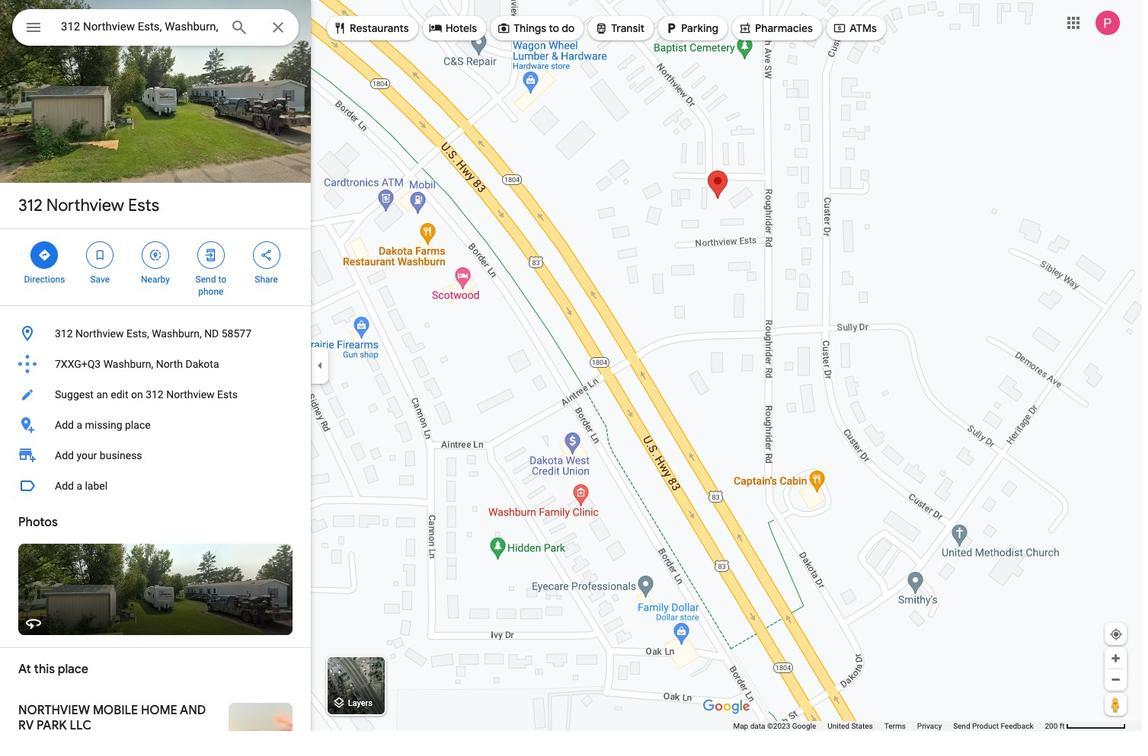 Task type: locate. For each thing, give the bounding box(es) containing it.
layers
[[348, 699, 373, 709]]

1 vertical spatial northview
[[76, 328, 124, 340]]

2 add from the top
[[55, 450, 74, 462]]

1 horizontal spatial 312
[[55, 328, 73, 340]]

312 inside the 312 northview ests, washburn, nd 58577 button
[[55, 328, 73, 340]]


[[595, 20, 609, 37]]

send inside send to phone
[[196, 274, 216, 285]]

to left do
[[549, 21, 560, 35]]

place down the "on"
[[125, 419, 151, 432]]

0 vertical spatial send
[[196, 274, 216, 285]]

312
[[18, 195, 42, 217], [55, 328, 73, 340], [146, 389, 164, 401]]

footer containing map data ©2023 google
[[734, 722, 1046, 732]]

None field
[[61, 18, 218, 36]]

feedback
[[1001, 723, 1034, 731]]

0 vertical spatial washburn,
[[152, 328, 202, 340]]

1 vertical spatial washburn,
[[103, 358, 153, 371]]

place inside button
[[125, 419, 151, 432]]


[[149, 247, 162, 264]]

share
[[255, 274, 278, 285]]

2 vertical spatial add
[[55, 480, 74, 493]]

suggest an edit on 312 northview ests
[[55, 389, 238, 401]]

zoom in image
[[1111, 653, 1122, 665]]

your
[[77, 450, 97, 462]]

map data ©2023 google
[[734, 723, 817, 731]]


[[93, 247, 107, 264]]

add
[[55, 419, 74, 432], [55, 450, 74, 462], [55, 480, 74, 493]]

northview mobile home and rv park llc
[[18, 704, 206, 732]]

place right this
[[58, 663, 88, 678]]

google account: payton hansen  
(payton.hansen@adept.ai) image
[[1096, 10, 1121, 35]]

312 right the "on"
[[146, 389, 164, 401]]

park
[[37, 719, 67, 732]]

to up the phone
[[218, 274, 226, 285]]

states
[[852, 723, 874, 731]]

business
[[100, 450, 142, 462]]

google maps element
[[0, 0, 1143, 732]]

7xxg+q3 washburn, north dakota button
[[0, 349, 311, 380]]


[[260, 247, 273, 264]]

1 vertical spatial a
[[77, 480, 82, 493]]

1 add from the top
[[55, 419, 74, 432]]

add a label button
[[0, 471, 311, 502]]

save
[[90, 274, 110, 285]]

mobile
[[93, 704, 138, 719]]

northview down dakota
[[166, 389, 215, 401]]

an
[[96, 389, 108, 401]]

to
[[549, 21, 560, 35], [218, 274, 226, 285]]

to inside send to phone
[[218, 274, 226, 285]]

1 horizontal spatial send
[[954, 723, 971, 731]]

312 up 
[[18, 195, 42, 217]]

llc
[[70, 719, 92, 732]]

send up the phone
[[196, 274, 216, 285]]

0 vertical spatial place
[[125, 419, 151, 432]]

1 horizontal spatial to
[[549, 21, 560, 35]]

1 vertical spatial send
[[954, 723, 971, 731]]

 things to do
[[497, 20, 575, 37]]

2 horizontal spatial 312
[[146, 389, 164, 401]]


[[333, 20, 347, 37]]

actions for 312 northview ests region
[[0, 229, 311, 306]]

a left missing
[[77, 419, 82, 432]]

1 vertical spatial to
[[218, 274, 226, 285]]

 atms
[[833, 20, 877, 37]]

add a label
[[55, 480, 108, 493]]

do
[[562, 21, 575, 35]]

0 vertical spatial northview
[[46, 195, 124, 217]]

200 ft
[[1046, 723, 1065, 731]]


[[204, 247, 218, 264]]

3 add from the top
[[55, 480, 74, 493]]

northview up 
[[46, 195, 124, 217]]

label
[[85, 480, 108, 493]]

northview for ests,
[[76, 328, 124, 340]]

312 up 7xxg+q3
[[55, 328, 73, 340]]

northview up 7xxg+q3
[[76, 328, 124, 340]]

0 vertical spatial ests
[[128, 195, 159, 217]]

northview inside suggest an edit on 312 northview ests button
[[166, 389, 215, 401]]

map
[[734, 723, 749, 731]]

ests up '' at the left of the page
[[128, 195, 159, 217]]

312 for 312 northview ests, washburn, nd 58577
[[55, 328, 73, 340]]

edit
[[111, 389, 128, 401]]

0 vertical spatial add
[[55, 419, 74, 432]]

send inside send product feedback button
[[954, 723, 971, 731]]

1 a from the top
[[77, 419, 82, 432]]

a left the label
[[77, 480, 82, 493]]

united states
[[828, 723, 874, 731]]

a for label
[[77, 480, 82, 493]]

at this place
[[18, 663, 88, 678]]

place
[[125, 419, 151, 432], [58, 663, 88, 678]]

washburn, up north
[[152, 328, 202, 340]]

pharmacies
[[756, 21, 813, 35]]

1 vertical spatial place
[[58, 663, 88, 678]]

58577
[[222, 328, 252, 340]]

200 ft button
[[1046, 723, 1127, 731]]

2 vertical spatial northview
[[166, 389, 215, 401]]


[[429, 20, 443, 37]]

a inside add a missing place button
[[77, 419, 82, 432]]

washburn,
[[152, 328, 202, 340], [103, 358, 153, 371]]

on
[[131, 389, 143, 401]]

0 horizontal spatial send
[[196, 274, 216, 285]]

 search field
[[12, 9, 299, 49]]

ests
[[128, 195, 159, 217], [217, 389, 238, 401]]

add left your
[[55, 450, 74, 462]]

1 vertical spatial ests
[[217, 389, 238, 401]]

add down the suggest
[[55, 419, 74, 432]]

send for send product feedback
[[954, 723, 971, 731]]

 transit
[[595, 20, 645, 37]]

0 vertical spatial 312
[[18, 195, 42, 217]]

0 horizontal spatial ests
[[128, 195, 159, 217]]

google
[[793, 723, 817, 731]]

add your business
[[55, 450, 142, 462]]

0 vertical spatial to
[[549, 21, 560, 35]]

footer
[[734, 722, 1046, 732]]

privacy button
[[918, 722, 942, 732]]

northview
[[46, 195, 124, 217], [76, 328, 124, 340], [166, 389, 215, 401]]

1 horizontal spatial place
[[125, 419, 151, 432]]

missing
[[85, 419, 122, 432]]

1 vertical spatial add
[[55, 450, 74, 462]]

1 vertical spatial 312
[[55, 328, 73, 340]]

ft
[[1060, 723, 1065, 731]]

 pharmacies
[[739, 20, 813, 37]]

312 northview ests, washburn, nd 58577 button
[[0, 319, 311, 349]]

ests down dakota
[[217, 389, 238, 401]]

add left the label
[[55, 480, 74, 493]]

send left product at the bottom of the page
[[954, 723, 971, 731]]

312 inside suggest an edit on 312 northview ests button
[[146, 389, 164, 401]]

nd
[[204, 328, 219, 340]]

0 horizontal spatial to
[[218, 274, 226, 285]]

2 a from the top
[[77, 480, 82, 493]]

rv
[[18, 719, 34, 732]]

northview for ests
[[46, 195, 124, 217]]

0 horizontal spatial 312
[[18, 195, 42, 217]]

a inside add a label button
[[77, 480, 82, 493]]

2 vertical spatial 312
[[146, 389, 164, 401]]

send
[[196, 274, 216, 285], [954, 723, 971, 731]]

send to phone
[[196, 274, 226, 297]]

0 vertical spatial a
[[77, 419, 82, 432]]

northview inside the 312 northview ests, washburn, nd 58577 button
[[76, 328, 124, 340]]


[[739, 20, 752, 37]]

1 horizontal spatial ests
[[217, 389, 238, 401]]

washburn, up the "on"
[[103, 358, 153, 371]]

show street view coverage image
[[1106, 694, 1128, 717]]

send product feedback
[[954, 723, 1034, 731]]



Task type: vqa. For each thing, say whether or not it's contained in the screenshot.
THE GOOGLE ACCOUNT: PAYTON HANSEN  
(PAYTON.HANSEN@ADEPT.AI) 'icon'
yes



Task type: describe. For each thing, give the bounding box(es) containing it.
united
[[828, 723, 850, 731]]

and
[[180, 704, 206, 719]]

united states button
[[828, 722, 874, 732]]

restaurants
[[350, 21, 409, 35]]

ests,
[[127, 328, 149, 340]]

privacy
[[918, 723, 942, 731]]

send product feedback button
[[954, 722, 1034, 732]]


[[24, 17, 43, 38]]

0 horizontal spatial place
[[58, 663, 88, 678]]

add for add your business
[[55, 450, 74, 462]]

zoom out image
[[1111, 675, 1122, 686]]

directions
[[24, 274, 65, 285]]

parking
[[682, 21, 719, 35]]

 parking
[[665, 20, 719, 37]]

add for add a missing place
[[55, 419, 74, 432]]


[[38, 247, 51, 264]]

north
[[156, 358, 183, 371]]

add a missing place
[[55, 419, 151, 432]]

 hotels
[[429, 20, 477, 37]]

nearby
[[141, 274, 170, 285]]

footer inside google maps element
[[734, 722, 1046, 732]]

dakota
[[186, 358, 219, 371]]

 button
[[12, 9, 55, 49]]

suggest an edit on 312 northview ests button
[[0, 380, 311, 410]]

phone
[[198, 287, 224, 297]]

312 for 312 northview ests
[[18, 195, 42, 217]]

at
[[18, 663, 31, 678]]

ests inside button
[[217, 389, 238, 401]]


[[665, 20, 679, 37]]

collapse side panel image
[[312, 358, 329, 374]]

photos
[[18, 515, 58, 531]]

home
[[141, 704, 177, 719]]

this
[[34, 663, 55, 678]]

transit
[[612, 21, 645, 35]]

northview
[[18, 704, 90, 719]]

a for missing
[[77, 419, 82, 432]]


[[497, 20, 511, 37]]

312 northview ests, washburn, nd 58577
[[55, 328, 252, 340]]

7xxg+q3
[[55, 358, 101, 371]]

add a missing place button
[[0, 410, 311, 441]]

atms
[[850, 21, 877, 35]]

things
[[514, 21, 547, 35]]

312 northview ests main content
[[0, 0, 311, 732]]

200
[[1046, 723, 1058, 731]]

add for add a label
[[55, 480, 74, 493]]

show your location image
[[1110, 628, 1124, 642]]

send for send to phone
[[196, 274, 216, 285]]

hotels
[[446, 21, 477, 35]]

7xxg+q3 washburn, north dakota
[[55, 358, 219, 371]]

terms button
[[885, 722, 906, 732]]

 restaurants
[[333, 20, 409, 37]]

add your business link
[[0, 441, 311, 471]]

suggest
[[55, 389, 94, 401]]

none field inside 312 northview ests, washburn, nd 58577 field
[[61, 18, 218, 36]]


[[833, 20, 847, 37]]

terms
[[885, 723, 906, 731]]

to inside ' things to do'
[[549, 21, 560, 35]]

312 Northview Ests, Washburn, ND 58577 field
[[12, 9, 299, 46]]

©2023
[[768, 723, 791, 731]]

northview mobile home and rv park llc link
[[0, 692, 311, 732]]

312 northview ests
[[18, 195, 159, 217]]

data
[[751, 723, 766, 731]]

product
[[973, 723, 1000, 731]]



